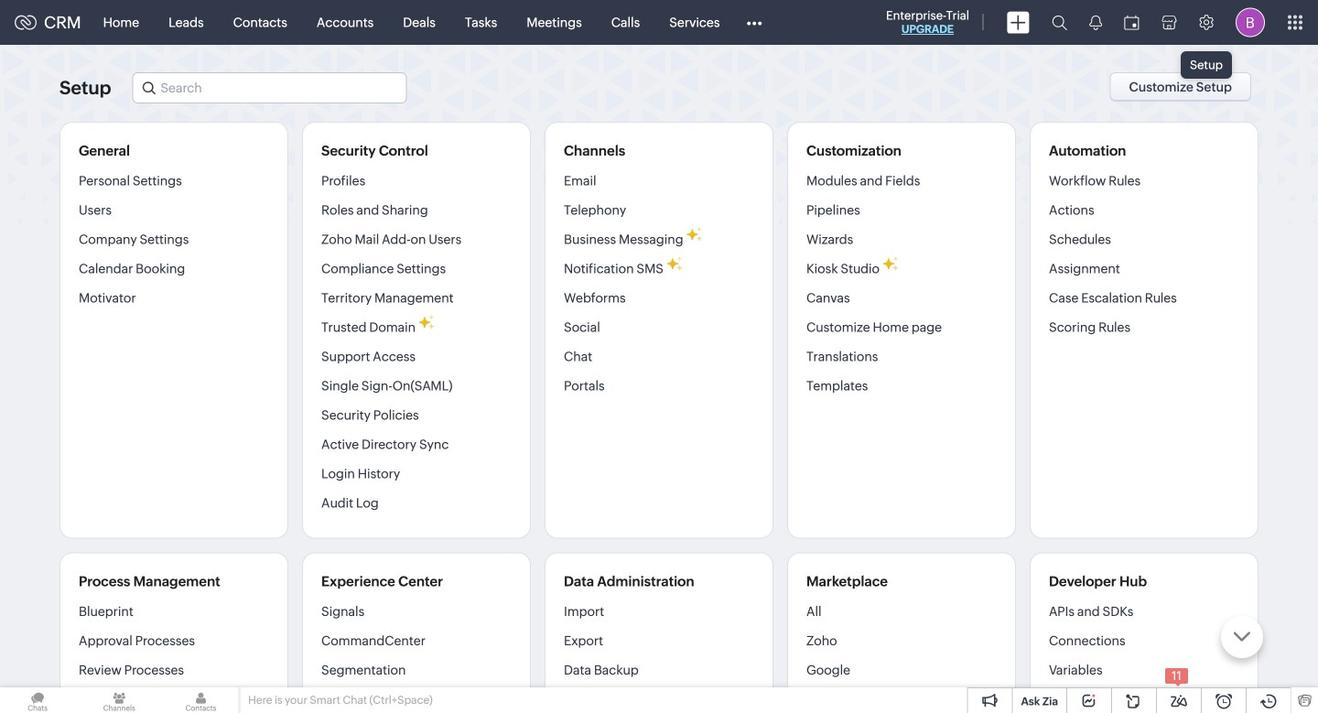 Task type: describe. For each thing, give the bounding box(es) containing it.
create menu image
[[1007, 11, 1030, 33]]

search element
[[1041, 0, 1079, 45]]

signals image
[[1090, 15, 1102, 30]]

signals element
[[1079, 0, 1113, 45]]

create menu element
[[996, 0, 1041, 44]]

calendar image
[[1124, 15, 1140, 30]]

Search text field
[[133, 73, 406, 103]]

logo image
[[15, 15, 37, 30]]

Other Modules field
[[735, 8, 774, 37]]



Task type: vqa. For each thing, say whether or not it's contained in the screenshot.
SEARCH APPLICATIONS text field on the top of the page
no



Task type: locate. For each thing, give the bounding box(es) containing it.
search image
[[1052, 15, 1068, 30]]

profile image
[[1236, 8, 1265, 37]]

None field
[[132, 72, 407, 103]]

channels image
[[82, 688, 157, 713]]

contacts image
[[163, 688, 239, 713]]

profile element
[[1225, 0, 1276, 44]]

chats image
[[0, 688, 75, 713]]



